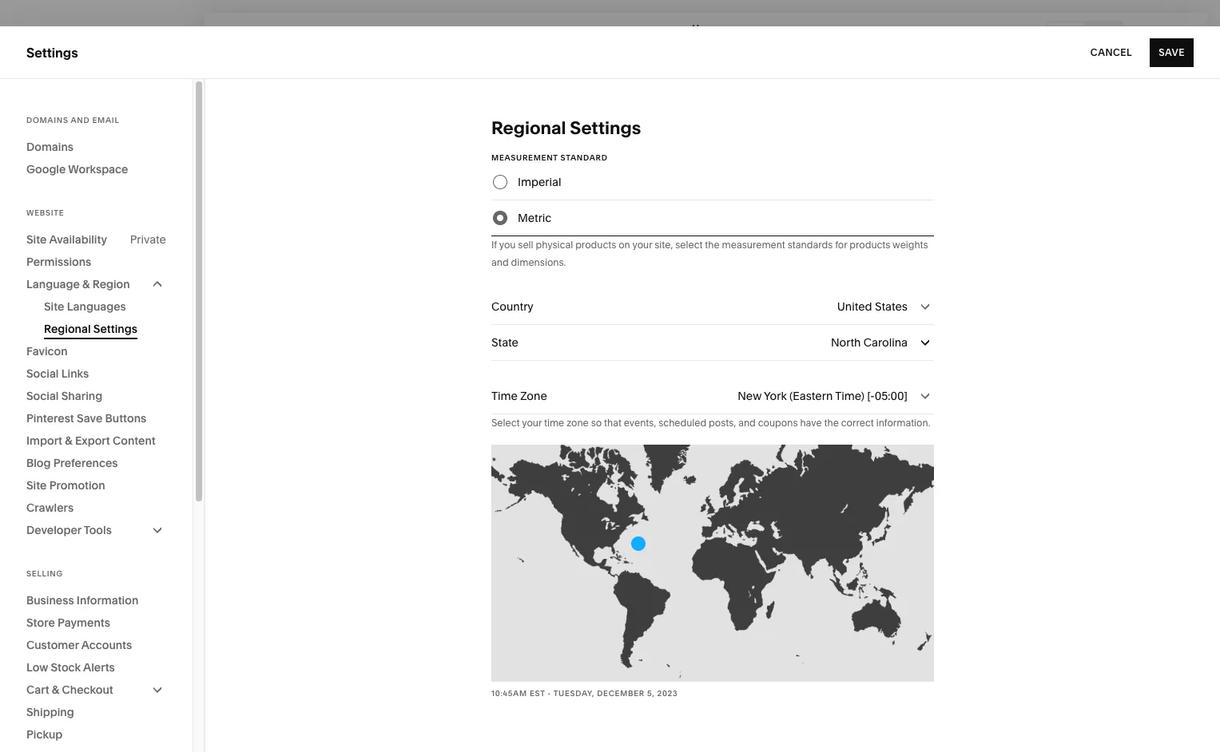 Task type: vqa. For each thing, say whether or not it's contained in the screenshot.
Uploaded files will show here in your library for quick access when editing your site.
no



Task type: describe. For each thing, give the bounding box(es) containing it.
cancel button
[[1091, 38, 1132, 67]]

import & export content link
[[26, 430, 166, 452]]

analytics
[[26, 214, 83, 230]]

google workspace link
[[26, 158, 166, 181]]

tara
[[64, 654, 83, 666]]

help link
[[26, 601, 55, 619]]

business
[[26, 594, 74, 608]]

private
[[130, 233, 166, 247]]

site languages
[[44, 300, 126, 314]]

payments
[[58, 616, 110, 630]]

carolina
[[864, 336, 908, 350]]

blog
[[26, 456, 51, 471]]

country
[[491, 300, 534, 314]]

cart & checkout link
[[26, 679, 166, 702]]

marketing
[[26, 157, 88, 173]]

coupons
[[758, 417, 798, 429]]

business information link
[[26, 590, 166, 612]]

1 social from the top
[[26, 367, 59, 381]]

blog preferences link
[[26, 452, 166, 475]]

10:45am
[[491, 689, 527, 698]]

[-
[[867, 389, 875, 404]]

acuity scheduling
[[26, 243, 137, 259]]

home
[[692, 22, 720, 34]]

social links link
[[26, 363, 166, 385]]

stock
[[51, 661, 81, 675]]

low
[[26, 661, 48, 675]]

settings up domains and email
[[26, 44, 78, 60]]

select your time zone so that events, scheduled posts, and coupons have the correct information.
[[491, 417, 930, 429]]

you
[[499, 239, 516, 251]]

1 selling from the top
[[26, 128, 68, 144]]

-
[[548, 689, 551, 698]]

world map image
[[491, 445, 934, 682]]

store
[[26, 616, 55, 630]]

measurement standard
[[491, 153, 608, 162]]

(eastern
[[790, 389, 833, 404]]

settings up standard
[[570, 117, 641, 139]]

dimensions.
[[511, 256, 566, 268]]

0 horizontal spatial your
[[522, 417, 542, 429]]

time
[[491, 389, 518, 404]]

posts,
[[709, 417, 736, 429]]

tuesday,
[[553, 689, 595, 698]]

acuity
[[26, 243, 65, 259]]

the inside if you sell physical products on your site, select the measurement standards for products weights and dimensions.
[[705, 239, 720, 251]]

measurement
[[722, 239, 785, 251]]

1 vertical spatial regional settings
[[44, 322, 137, 336]]

developer tools button
[[26, 519, 166, 542]]

imperial
[[518, 175, 561, 189]]

shipping pickup
[[26, 706, 74, 742]]

& for checkout
[[52, 683, 59, 698]]

settings link
[[26, 573, 177, 592]]

scheduled
[[659, 417, 707, 429]]

schultz
[[85, 654, 118, 666]]

& for region
[[82, 277, 90, 292]]

preferences
[[53, 456, 118, 471]]

domains for google
[[26, 140, 74, 154]]

google
[[26, 162, 66, 177]]

export
[[75, 434, 110, 448]]

state
[[491, 336, 519, 350]]

save button
[[1150, 38, 1194, 67]]

cancel
[[1091, 46, 1132, 58]]

save inside save button
[[1159, 46, 1185, 58]]

site,
[[655, 239, 673, 251]]

permissions
[[26, 255, 91, 269]]

weights
[[893, 239, 928, 251]]

pinterest
[[26, 412, 74, 426]]

business information store payments customer accounts low stock alerts
[[26, 594, 138, 675]]

2 vertical spatial and
[[738, 417, 756, 429]]

site inside "favicon social links social sharing pinterest save buttons import & export content blog preferences site promotion crawlers"
[[26, 479, 47, 493]]

save inside "favicon social links social sharing pinterest save buttons import & export content blog preferences site promotion crawlers"
[[77, 412, 103, 426]]

site languages link
[[44, 296, 166, 318]]

0 vertical spatial and
[[71, 116, 90, 125]]

crawlers link
[[26, 497, 166, 519]]

marketing link
[[26, 156, 177, 175]]

tarashultz49@gmail.com
[[64, 667, 174, 679]]

favicon social links social sharing pinterest save buttons import & export content blog preferences site promotion crawlers
[[26, 344, 156, 515]]

your inside if you sell physical products on your site, select the measurement standards for products weights and dimensions.
[[632, 239, 652, 251]]

time
[[544, 417, 564, 429]]

analytics link
[[26, 213, 177, 233]]

information
[[77, 594, 138, 608]]

1 horizontal spatial the
[[824, 417, 839, 429]]

2023
[[657, 689, 678, 698]]

have
[[800, 417, 822, 429]]

select
[[675, 239, 703, 251]]

domains for and
[[26, 116, 68, 125]]

tools
[[84, 523, 112, 538]]

events,
[[624, 417, 656, 429]]

language & region
[[26, 277, 130, 292]]

import
[[26, 434, 62, 448]]

pickup
[[26, 728, 63, 742]]

pickup link
[[26, 724, 166, 746]]

shipping
[[26, 706, 74, 720]]



Task type: locate. For each thing, give the bounding box(es) containing it.
united
[[837, 300, 872, 314]]

language
[[26, 277, 80, 292]]

1 horizontal spatial your
[[632, 239, 652, 251]]

& right 'cart'
[[52, 683, 59, 698]]

language & region link
[[26, 273, 166, 296]]

settings down site languages link
[[93, 322, 137, 336]]

the right have
[[824, 417, 839, 429]]

site down blog
[[26, 479, 47, 493]]

york
[[764, 389, 787, 404]]

website link
[[26, 98, 177, 117]]

0 horizontal spatial save
[[77, 412, 103, 426]]

social up the pinterest
[[26, 389, 59, 404]]

and
[[71, 116, 90, 125], [491, 256, 509, 268], [738, 417, 756, 429]]

links
[[61, 367, 89, 381]]

& inside the cart & checkout dropdown button
[[52, 683, 59, 698]]

0 horizontal spatial the
[[705, 239, 720, 251]]

new york (eastern time) [-05:00]
[[738, 389, 908, 404]]

0 horizontal spatial products
[[575, 239, 616, 251]]

email
[[92, 116, 120, 125]]

2 vertical spatial &
[[52, 683, 59, 698]]

&
[[82, 277, 90, 292], [65, 434, 72, 448], [52, 683, 59, 698]]

developer tools link
[[26, 519, 166, 542]]

accounts
[[81, 638, 132, 653]]

0 vertical spatial site
[[26, 233, 47, 247]]

1 vertical spatial site
[[44, 300, 64, 314]]

the
[[705, 239, 720, 251], [824, 417, 839, 429]]

if you sell physical products on your site, select the measurement standards for products weights and dimensions.
[[491, 239, 928, 268]]

1 vertical spatial save
[[77, 412, 103, 426]]

and down if
[[491, 256, 509, 268]]

1 vertical spatial regional
[[44, 322, 91, 336]]

0 horizontal spatial &
[[52, 683, 59, 698]]

developer tools
[[26, 523, 112, 538]]

selling link
[[26, 127, 177, 146]]

0 vertical spatial social
[[26, 367, 59, 381]]

and left email
[[71, 116, 90, 125]]

developer
[[26, 523, 81, 538]]

availability
[[49, 233, 107, 247]]

social down favicon
[[26, 367, 59, 381]]

select
[[491, 417, 520, 429]]

help
[[26, 602, 55, 618]]

site down language
[[44, 300, 64, 314]]

the right select
[[705, 239, 720, 251]]

2 horizontal spatial and
[[738, 417, 756, 429]]

store payments link
[[26, 612, 166, 634]]

cart
[[26, 683, 49, 698]]

1 vertical spatial domains
[[26, 140, 74, 154]]

domains google workspace
[[26, 140, 128, 177]]

workspace
[[68, 162, 128, 177]]

north
[[831, 336, 861, 350]]

information.
[[876, 417, 930, 429]]

domains inside domains google workspace
[[26, 140, 74, 154]]

customer accounts link
[[26, 634, 166, 657]]

1 horizontal spatial regional
[[491, 117, 566, 139]]

0 horizontal spatial regional settings
[[44, 322, 137, 336]]

correct
[[841, 417, 874, 429]]

settings up business
[[26, 573, 77, 589]]

2 vertical spatial site
[[26, 479, 47, 493]]

site inside site languages link
[[44, 300, 64, 314]]

0 vertical spatial &
[[82, 277, 90, 292]]

2 selling from the top
[[26, 570, 63, 579]]

site for site availability
[[26, 233, 47, 247]]

region
[[92, 277, 130, 292]]

& inside "favicon social links social sharing pinterest save buttons import & export content blog preferences site promotion crawlers"
[[65, 434, 72, 448]]

regional settings
[[491, 117, 641, 139], [44, 322, 137, 336]]

domains and email
[[26, 116, 120, 125]]

on
[[619, 239, 630, 251]]

0 vertical spatial regional
[[491, 117, 566, 139]]

1 horizontal spatial regional settings
[[491, 117, 641, 139]]

0 horizontal spatial regional
[[44, 322, 91, 336]]

languages
[[67, 300, 126, 314]]

0 horizontal spatial and
[[71, 116, 90, 125]]

products left on
[[575, 239, 616, 251]]

so
[[591, 417, 602, 429]]

0 vertical spatial selling
[[26, 128, 68, 144]]

sell
[[518, 239, 533, 251]]

1 vertical spatial social
[[26, 389, 59, 404]]

regional
[[491, 117, 566, 139], [44, 322, 91, 336]]

site down analytics
[[26, 233, 47, 247]]

0 vertical spatial website
[[26, 99, 76, 115]]

1 products from the left
[[575, 239, 616, 251]]

regional settings down site languages
[[44, 322, 137, 336]]

1 vertical spatial and
[[491, 256, 509, 268]]

2 horizontal spatial &
[[82, 277, 90, 292]]

regional down site languages
[[44, 322, 91, 336]]

& inside language & region dropdown button
[[82, 277, 90, 292]]

save up export
[[77, 412, 103, 426]]

your left time
[[522, 417, 542, 429]]

selling down domains and email
[[26, 128, 68, 144]]

december
[[597, 689, 645, 698]]

physical
[[536, 239, 573, 251]]

05:00]
[[875, 389, 908, 404]]

0 vertical spatial save
[[1159, 46, 1185, 58]]

website up domains and email
[[26, 99, 76, 115]]

1 horizontal spatial products
[[850, 239, 890, 251]]

pinterest save buttons link
[[26, 408, 166, 430]]

1 horizontal spatial save
[[1159, 46, 1185, 58]]

0 vertical spatial your
[[632, 239, 652, 251]]

site for site languages
[[44, 300, 64, 314]]

regional up measurement
[[491, 117, 566, 139]]

domains
[[26, 116, 68, 125], [26, 140, 74, 154]]

selling up business
[[26, 570, 63, 579]]

1 vertical spatial your
[[522, 417, 542, 429]]

2 domains from the top
[[26, 140, 74, 154]]

website up site availability
[[26, 209, 64, 217]]

1 horizontal spatial and
[[491, 256, 509, 268]]

and right posts,
[[738, 417, 756, 429]]

your
[[632, 239, 652, 251], [522, 417, 542, 429]]

selling
[[26, 128, 68, 144], [26, 570, 63, 579]]

regional inside regional settings link
[[44, 322, 91, 336]]

time)
[[835, 389, 865, 404]]

your right on
[[632, 239, 652, 251]]

2 website from the top
[[26, 209, 64, 217]]

2 social from the top
[[26, 389, 59, 404]]

alerts
[[83, 661, 115, 675]]

& left export
[[65, 434, 72, 448]]

regional settings up measurement standard
[[491, 117, 641, 139]]

1 horizontal spatial &
[[65, 434, 72, 448]]

cart & checkout
[[26, 683, 113, 698]]

time zone
[[491, 389, 547, 404]]

sharing
[[61, 389, 102, 404]]

& up site languages
[[82, 277, 90, 292]]

if
[[491, 239, 497, 251]]

None field
[[491, 289, 934, 324], [491, 325, 934, 360], [491, 379, 934, 414], [491, 289, 934, 324], [491, 325, 934, 360], [491, 379, 934, 414]]

1 vertical spatial &
[[65, 434, 72, 448]]

0 vertical spatial domains
[[26, 116, 68, 125]]

0 vertical spatial the
[[705, 239, 720, 251]]

1 vertical spatial website
[[26, 209, 64, 217]]

2 products from the left
[[850, 239, 890, 251]]

metric
[[518, 211, 552, 225]]

buttons
[[105, 412, 146, 426]]

scheduling
[[68, 243, 137, 259]]

1 domains from the top
[[26, 116, 68, 125]]

favicon link
[[26, 340, 166, 363]]

measurement
[[491, 153, 558, 162]]

save right "cancel"
[[1159, 46, 1185, 58]]

cart & checkout button
[[26, 679, 166, 702]]

customer
[[26, 638, 79, 653]]

crawlers
[[26, 501, 74, 515]]

and inside if you sell physical products on your site, select the measurement standards for products weights and dimensions.
[[491, 256, 509, 268]]

1 vertical spatial selling
[[26, 570, 63, 579]]

low stock alerts link
[[26, 657, 166, 679]]

1 vertical spatial the
[[824, 417, 839, 429]]

products
[[575, 239, 616, 251], [850, 239, 890, 251]]

checkout
[[62, 683, 113, 698]]

0 vertical spatial regional settings
[[491, 117, 641, 139]]

products right for in the top of the page
[[850, 239, 890, 251]]

site promotion link
[[26, 475, 166, 497]]

promotion
[[49, 479, 105, 493]]

favicon
[[26, 344, 68, 359]]

1 website from the top
[[26, 99, 76, 115]]

for
[[835, 239, 847, 251]]

regional settings link
[[44, 318, 166, 340]]

social sharing link
[[26, 385, 166, 408]]

est
[[530, 689, 545, 698]]



